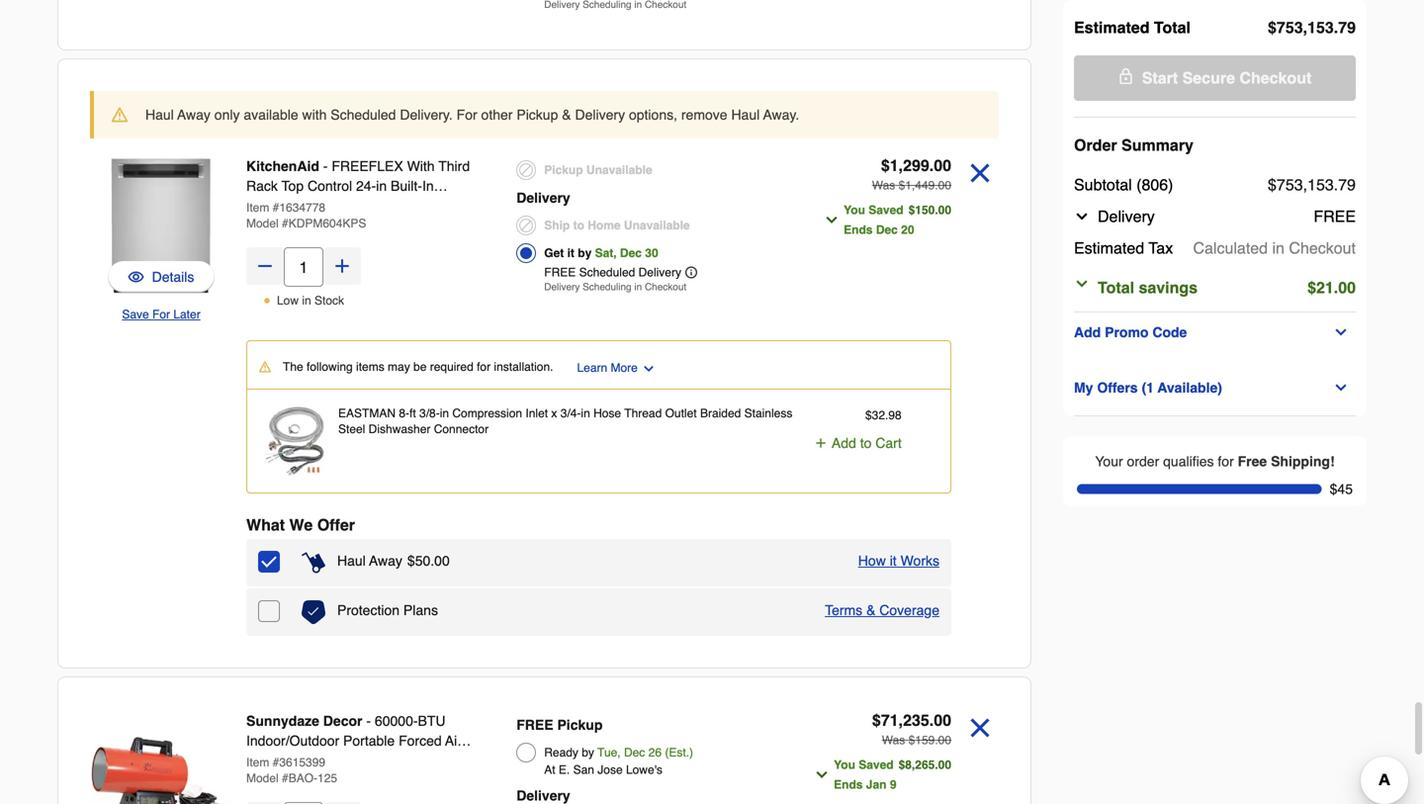 Task type: vqa. For each thing, say whether or not it's contained in the screenshot.
chevron right image associated with Cleaning Supplies
no



Task type: locate. For each thing, give the bounding box(es) containing it.
1 753,153 from the top
[[1277, 18, 1334, 37]]

0 horizontal spatial it
[[567, 246, 575, 260]]

Low in Stock number field
[[284, 247, 323, 287]]

minus image
[[255, 256, 275, 276]]

it right get
[[567, 246, 575, 260]]

1 vertical spatial saved
[[859, 758, 894, 772]]

0 vertical spatial $ 753,153 . 79
[[1268, 18, 1356, 37]]

scheduled right with
[[331, 107, 396, 123]]

total up start
[[1154, 18, 1191, 37]]

checkout for calculated in checkout
[[1289, 239, 1356, 257]]

plus image left add to cart
[[814, 436, 828, 450]]

estimated up secure icon
[[1074, 18, 1150, 37]]

0 vertical spatial unavailable
[[587, 163, 653, 177]]

. for subtotal (806)
[[1334, 176, 1339, 194]]

1 vertical spatial you
[[834, 758, 856, 772]]

items
[[356, 360, 385, 374]]

by left sat,
[[578, 246, 592, 260]]

0 vertical spatial add
[[1074, 324, 1101, 340]]

model inside item #1634778 model #kdpm604kps
[[246, 217, 279, 231]]

26
[[649, 746, 662, 760]]

for
[[457, 107, 477, 123], [152, 308, 170, 322]]

0 horizontal spatial add
[[832, 435, 857, 451]]

0 vertical spatial total
[[1154, 18, 1191, 37]]

free
[[1238, 454, 1267, 469]]

0 vertical spatial chevron down image
[[824, 212, 840, 228]]

2 remove item image from the top
[[964, 711, 997, 745]]

dec inside delivery option group
[[620, 246, 642, 260]]

0 vertical spatial remove item image
[[964, 156, 997, 190]]

checkout
[[1240, 69, 1312, 87], [1289, 239, 1356, 257], [645, 281, 687, 293]]

item inside item #3615399 model #bao-125
[[246, 756, 269, 770]]

1 estimated from the top
[[1074, 18, 1150, 37]]

may
[[388, 360, 410, 374]]

saved up jan
[[859, 758, 894, 772]]

it right how
[[890, 553, 897, 569]]

2 item from the top
[[246, 756, 269, 770]]

0 vertical spatial dec
[[876, 223, 898, 237]]

1 horizontal spatial scheduled
[[579, 266, 635, 279]]

1 vertical spatial pickup
[[544, 163, 583, 177]]

1 horizontal spatial for
[[457, 107, 477, 123]]

$
[[1268, 18, 1277, 37], [881, 156, 890, 175], [1268, 176, 1277, 194], [899, 179, 905, 192], [909, 203, 915, 217], [1308, 278, 1317, 297], [866, 409, 872, 422], [407, 553, 415, 569], [872, 711, 881, 730], [909, 734, 915, 747], [899, 758, 905, 772]]

$ 753,153 . 79 up start secure checkout at the right top of page
[[1268, 18, 1356, 37]]

remove item image right 1,449
[[964, 156, 997, 190]]

1 vertical spatial for
[[152, 308, 170, 322]]

1 horizontal spatial total
[[1154, 18, 1191, 37]]

ends left jan
[[834, 778, 863, 792]]

terms
[[825, 602, 863, 618]]

saved up 20
[[869, 203, 904, 217]]

.
[[1334, 18, 1339, 37], [1334, 176, 1339, 194], [885, 409, 889, 422]]

you for 1,299
[[844, 203, 866, 217]]

plus image up stock
[[332, 256, 352, 276]]

eastman
[[338, 407, 396, 420]]

1 vertical spatial $ 753,153 . 79
[[1268, 176, 1356, 194]]

saved inside you saved $ 150 .00 ends dec 20
[[869, 203, 904, 217]]

753,153
[[1277, 18, 1334, 37], [1277, 176, 1334, 194]]

estimated for estimated total
[[1074, 18, 1150, 37]]

- right 'kitchenaid' at the top left of the page
[[323, 158, 328, 174]]

1 horizontal spatial haul
[[337, 553, 366, 569]]

1 vertical spatial block image
[[517, 216, 536, 235]]

at
[[544, 763, 556, 777]]

0 vertical spatial model
[[246, 217, 279, 231]]

ends
[[844, 223, 873, 237], [834, 778, 863, 792]]

how it works
[[858, 553, 940, 569]]

ends inside you saved $ 8,265 .00 ends jan 9
[[834, 778, 863, 792]]

0 vertical spatial scheduled
[[331, 107, 396, 123]]

by up san
[[582, 746, 594, 760]]

to inside delivery option group
[[573, 219, 585, 232]]

item
[[246, 201, 269, 215], [246, 756, 269, 770]]

estimated left tax
[[1074, 239, 1145, 257]]

8,265
[[905, 758, 935, 772]]

1 horizontal spatial away
[[369, 553, 403, 569]]

0 vertical spatial item
[[246, 201, 269, 215]]

block image for ship to home unavailable
[[517, 216, 536, 235]]

warning image
[[259, 361, 271, 373]]

79 for estimated total
[[1339, 18, 1356, 37]]

delivery down 30
[[639, 266, 682, 279]]

calculated in checkout
[[1194, 239, 1356, 257]]

& inside button
[[867, 602, 876, 618]]

.00 down 159
[[935, 758, 952, 772]]

1 vertical spatial estimated
[[1074, 239, 1145, 257]]

0 vertical spatial -
[[323, 158, 328, 174]]

pickup up ready
[[557, 717, 603, 733]]

saved for 1,299
[[869, 203, 904, 217]]

for left free
[[1218, 454, 1234, 469]]

0 vertical spatial ends
[[844, 223, 873, 237]]

saved inside you saved $ 8,265 .00 ends jan 9
[[859, 758, 894, 772]]

by
[[578, 246, 592, 260], [582, 746, 594, 760]]

for right save
[[152, 308, 170, 322]]

$ 32 . 98
[[866, 409, 902, 422]]

chevron down image right more on the left of page
[[642, 362, 656, 376]]

0 vertical spatial by
[[578, 246, 592, 260]]

$ 753,153 . 79 up calculated in checkout
[[1268, 176, 1356, 194]]

ends inside you saved $ 150 .00 ends dec 20
[[844, 223, 873, 237]]

savings
[[1139, 278, 1198, 297]]

0 horizontal spatial to
[[573, 219, 585, 232]]

3/8-
[[419, 407, 440, 420]]

item left #1634778
[[246, 201, 269, 215]]

1,449
[[905, 179, 935, 192]]

shipping!
[[1271, 454, 1335, 469]]

0 horizontal spatial for
[[152, 308, 170, 322]]

outlet
[[665, 407, 697, 420]]

item inside item #1634778 model #kdpm604kps
[[246, 201, 269, 215]]

bullet image
[[263, 297, 271, 305]]

& right 'terms'
[[867, 602, 876, 618]]

0 horizontal spatial away
[[177, 107, 211, 123]]

1 model from the top
[[246, 217, 279, 231]]

#bao-
[[282, 772, 318, 785]]

1 vertical spatial 753,153
[[1277, 176, 1334, 194]]

.00 down 1,449
[[935, 203, 952, 217]]

0 vertical spatial block image
[[517, 160, 536, 180]]

1 vertical spatial scheduled
[[579, 266, 635, 279]]

kitchenaid
[[246, 158, 319, 174]]

dec
[[876, 223, 898, 237], [620, 246, 642, 260], [624, 746, 645, 760]]

chevron down image down $ 21 .00
[[1334, 324, 1350, 340]]

1 vertical spatial model
[[246, 772, 279, 785]]

753,153 for subtotal (806)
[[1277, 176, 1334, 194]]

79 for subtotal (806)
[[1339, 176, 1356, 194]]

in
[[1273, 239, 1285, 257], [635, 281, 642, 293], [302, 294, 311, 308], [440, 407, 449, 420], [581, 407, 590, 420]]

2 vertical spatial dec
[[624, 746, 645, 760]]

block image for pickup unavailable
[[517, 160, 536, 180]]

was inside $ 71,235 .00 was $ 159 .00
[[882, 734, 905, 747]]

ship
[[544, 219, 570, 232]]

& up pickup unavailable
[[562, 107, 571, 123]]

1 horizontal spatial add
[[1074, 324, 1101, 340]]

was down 71,235
[[882, 734, 905, 747]]

2 $ 753,153 . 79 from the top
[[1268, 176, 1356, 194]]

unavailable up ship to home unavailable
[[587, 163, 653, 177]]

your
[[1096, 454, 1123, 469]]

checkout inside "button"
[[1240, 69, 1312, 87]]

8-
[[399, 407, 410, 420]]

0 vertical spatial estimated
[[1074, 18, 1150, 37]]

item down indoor/outdoor
[[246, 756, 269, 770]]

for left other
[[457, 107, 477, 123]]

remove item image for 1,299
[[964, 156, 997, 190]]

1 vertical spatial away
[[369, 553, 403, 569]]

chevron down image down subtotal at the right top
[[1074, 209, 1090, 225]]

you inside you saved $ 8,265 .00 ends jan 9
[[834, 758, 856, 772]]

scheduled up scheduling
[[579, 266, 635, 279]]

1 vertical spatial by
[[582, 746, 594, 760]]

1 vertical spatial &
[[867, 602, 876, 618]]

in left hose
[[581, 407, 590, 420]]

ready
[[544, 746, 579, 760]]

2 753,153 from the top
[[1277, 176, 1334, 194]]

0 vertical spatial away
[[177, 107, 211, 123]]

- up portable
[[366, 713, 371, 729]]

chevron down image
[[1074, 209, 1090, 225], [1074, 276, 1090, 292], [1334, 324, 1350, 340], [642, 362, 656, 376]]

free up calculated in checkout
[[1314, 207, 1356, 226]]

753,153 up start secure checkout at the right top of page
[[1277, 18, 1334, 37]]

subtotal (806)
[[1074, 176, 1174, 194]]

away left 50
[[369, 553, 403, 569]]

model
[[246, 217, 279, 231], [246, 772, 279, 785]]

to right ship
[[573, 219, 585, 232]]

chevron down image left you saved $ 150 .00 ends dec 20
[[824, 212, 840, 228]]

0 horizontal spatial haul
[[145, 107, 174, 123]]

delivery down the at
[[517, 788, 571, 804]]

0 vertical spatial free
[[1314, 207, 1356, 226]]

0 horizontal spatial &
[[562, 107, 571, 123]]

1 item from the top
[[246, 201, 269, 215]]

pickup up ship
[[544, 163, 583, 177]]

for right required
[[477, 360, 491, 374]]

2 vertical spatial checkout
[[645, 281, 687, 293]]

60000-btu indoor/outdoor portable forced air propane heater image
[[90, 709, 232, 804]]

checkout right secure
[[1240, 69, 1312, 87]]

plus image
[[332, 256, 352, 276], [814, 436, 828, 450]]

indoor/outdoor
[[246, 733, 339, 749]]

start secure checkout button
[[1074, 55, 1356, 101]]

chevron down image up shipping!
[[1334, 380, 1350, 396]]

1 vertical spatial to
[[860, 435, 872, 451]]

0 vertical spatial 79
[[1339, 18, 1356, 37]]

stock
[[315, 294, 344, 308]]

stainless
[[745, 407, 793, 420]]

0 vertical spatial 753,153
[[1277, 18, 1334, 37]]

1 vertical spatial dec
[[620, 246, 642, 260]]

it inside delivery option group
[[567, 246, 575, 260]]

.00 inside you saved $ 8,265 .00 ends jan 9
[[935, 758, 952, 772]]

0 vertical spatial was
[[872, 179, 896, 192]]

to
[[573, 219, 585, 232], [860, 435, 872, 451]]

30
[[645, 246, 658, 260]]

2 block image from the top
[[517, 216, 536, 235]]

0 vertical spatial plus image
[[332, 256, 352, 276]]

block image
[[517, 160, 536, 180], [517, 216, 536, 235]]

free inside option group
[[517, 717, 554, 733]]

how
[[858, 553, 886, 569]]

-
[[323, 158, 328, 174], [366, 713, 371, 729]]

block image left ship
[[517, 216, 536, 235]]

0 vertical spatial checkout
[[1240, 69, 1312, 87]]

lowe's
[[626, 763, 663, 777]]

dec left 20
[[876, 223, 898, 237]]

1 vertical spatial total
[[1098, 278, 1135, 297]]

chevron down image
[[824, 212, 840, 228], [1334, 380, 1350, 396], [814, 767, 830, 783]]

following
[[307, 360, 353, 374]]

0 vertical spatial it
[[567, 246, 575, 260]]

free inside delivery option group
[[544, 266, 576, 279]]

available)
[[1158, 380, 1223, 396]]

1 block image from the top
[[517, 160, 536, 180]]

753,153 for estimated total
[[1277, 18, 1334, 37]]

2 estimated from the top
[[1074, 239, 1145, 257]]

1 79 from the top
[[1339, 18, 1356, 37]]

0 horizontal spatial plus image
[[332, 256, 352, 276]]

away left the only
[[177, 107, 211, 123]]

model down propane
[[246, 772, 279, 785]]

total
[[1154, 18, 1191, 37], [1098, 278, 1135, 297]]

1 vertical spatial free
[[544, 266, 576, 279]]

$ inside you saved $ 150 .00 ends dec 20
[[909, 203, 915, 217]]

0 vertical spatial &
[[562, 107, 571, 123]]

get
[[544, 246, 564, 260]]

was down 1,299
[[872, 179, 896, 192]]

dec left 30
[[620, 246, 642, 260]]

haul left away.
[[732, 107, 760, 123]]

2 79 from the top
[[1339, 176, 1356, 194]]

in down free scheduled delivery
[[635, 281, 642, 293]]

0 vertical spatial to
[[573, 219, 585, 232]]

only
[[214, 107, 240, 123]]

add inside add item to cart element
[[832, 435, 857, 451]]

low
[[277, 294, 299, 308]]

2 vertical spatial .
[[885, 409, 889, 422]]

delivery
[[575, 107, 625, 123], [517, 190, 571, 206], [1098, 207, 1155, 226], [639, 266, 682, 279], [544, 281, 580, 293], [517, 788, 571, 804]]

details
[[152, 269, 194, 285]]

options,
[[629, 107, 678, 123]]

1 horizontal spatial it
[[890, 553, 897, 569]]

haul right warning icon
[[145, 107, 174, 123]]

1 vertical spatial plus image
[[814, 436, 828, 450]]

haul away only available with scheduled delivery. for other pickup & delivery options, remove haul away.
[[145, 107, 800, 123]]

checkout down 'info' icon
[[645, 281, 687, 293]]

1 $ 753,153 . 79 from the top
[[1268, 18, 1356, 37]]

at e. san jose lowe's
[[544, 763, 663, 777]]

my offers (1 available)
[[1074, 380, 1223, 396]]

info image
[[686, 267, 697, 278]]

1 vertical spatial was
[[882, 734, 905, 747]]

estimated for estimated tax
[[1074, 239, 1145, 257]]

saved for 71,235
[[859, 758, 894, 772]]

2 model from the top
[[246, 772, 279, 785]]

it inside button
[[890, 553, 897, 569]]

ends left 20
[[844, 223, 873, 237]]

delivery option group
[[517, 156, 791, 298]]

add inside add promo code link
[[1074, 324, 1101, 340]]

1 vertical spatial 79
[[1339, 176, 1356, 194]]

you left 150
[[844, 203, 866, 217]]

0 vertical spatial you
[[844, 203, 866, 217]]

1 vertical spatial chevron down image
[[1334, 380, 1350, 396]]

model down #1634778
[[246, 217, 279, 231]]

753,153 up calculated in checkout
[[1277, 176, 1334, 194]]

ends for 71,235
[[834, 778, 863, 792]]

pickup right other
[[517, 107, 558, 123]]

what
[[246, 516, 285, 534]]

1 remove item image from the top
[[964, 156, 997, 190]]

1 vertical spatial for
[[1218, 454, 1234, 469]]

air
[[445, 733, 462, 749]]

$ 1,299 .00 was $ 1,449 .00
[[872, 156, 952, 192]]

was inside $ 1,299 .00 was $ 1,449 .00
[[872, 179, 896, 192]]

add
[[1074, 324, 1101, 340], [832, 435, 857, 451]]

free down get
[[544, 266, 576, 279]]

estimated total
[[1074, 18, 1191, 37]]

add left "promo"
[[1074, 324, 1101, 340]]

total down estimated tax
[[1098, 278, 1135, 297]]

secure image
[[1119, 68, 1134, 84]]

in up connector
[[440, 407, 449, 420]]

to left cart
[[860, 435, 872, 451]]

1 vertical spatial add
[[832, 435, 857, 451]]

$ 753,153 . 79
[[1268, 18, 1356, 37], [1268, 176, 1356, 194]]

1 vertical spatial checkout
[[1289, 239, 1356, 257]]

$ 753,153 . 79 for (806)
[[1268, 176, 1356, 194]]

add promo code link
[[1074, 321, 1356, 344]]

1 vertical spatial -
[[366, 713, 371, 729]]

item for 1,299
[[246, 201, 269, 215]]

chevron down image left jan
[[814, 767, 830, 783]]

you left 8,265
[[834, 758, 856, 772]]

0 vertical spatial .
[[1334, 18, 1339, 37]]

1 horizontal spatial &
[[867, 602, 876, 618]]

haul right haul away filled icon
[[337, 553, 366, 569]]

code
[[1153, 324, 1187, 340]]

1 vertical spatial item
[[246, 756, 269, 770]]

learn more
[[577, 361, 638, 375]]

you saved $ 8,265 .00 ends jan 9
[[834, 758, 952, 792]]

0 horizontal spatial for
[[477, 360, 491, 374]]

braided
[[700, 407, 741, 420]]

in inside delivery option group
[[635, 281, 642, 293]]

remove item image right 159
[[964, 711, 997, 745]]

1 vertical spatial remove item image
[[964, 711, 997, 745]]

unavailable up 30
[[624, 219, 690, 232]]

you inside you saved $ 150 .00 ends dec 20
[[844, 203, 866, 217]]

chevron down image inside add promo code link
[[1334, 324, 1350, 340]]

1 vertical spatial it
[[890, 553, 897, 569]]

protection
[[337, 602, 400, 618]]

79
[[1339, 18, 1356, 37], [1339, 176, 1356, 194]]

checkout up 21
[[1289, 239, 1356, 257]]

1 vertical spatial ends
[[834, 778, 863, 792]]

&
[[562, 107, 571, 123], [867, 602, 876, 618]]

block image left pickup unavailable
[[517, 160, 536, 180]]

.00 up the plans
[[431, 553, 450, 569]]

free up ready
[[517, 717, 554, 733]]

start secure checkout
[[1142, 69, 1312, 87]]

1 horizontal spatial for
[[1218, 454, 1234, 469]]

2 vertical spatial free
[[517, 717, 554, 733]]

2 vertical spatial chevron down image
[[814, 767, 830, 783]]

option group
[[517, 711, 791, 804]]

free for free
[[1314, 207, 1356, 226]]

remove item image
[[964, 156, 997, 190], [964, 711, 997, 745]]

more
[[611, 361, 638, 375]]

1 horizontal spatial to
[[860, 435, 872, 451]]

0 vertical spatial saved
[[869, 203, 904, 217]]

free pickup
[[517, 717, 603, 733]]

1 vertical spatial .
[[1334, 176, 1339, 194]]

order summary
[[1074, 136, 1194, 154]]

model inside item #3615399 model #bao-125
[[246, 772, 279, 785]]

dec up lowe's
[[624, 746, 645, 760]]

chevron down image for 1,299
[[824, 212, 840, 228]]

add left cart
[[832, 435, 857, 451]]



Task type: describe. For each thing, give the bounding box(es) containing it.
0 vertical spatial pickup
[[517, 107, 558, 123]]

protection plan filled image
[[302, 600, 325, 624]]

offer
[[317, 516, 355, 534]]

.00 up 150
[[935, 179, 952, 192]]

ends for 1,299
[[844, 223, 873, 237]]

chevron down image inside my offers (1 available) "link"
[[1334, 380, 1350, 396]]

add to cart
[[832, 435, 902, 451]]

delivery up ship
[[517, 190, 571, 206]]

subtotal
[[1074, 176, 1132, 194]]

haul for haul away $ 50 .00
[[337, 553, 366, 569]]

scheduling
[[583, 281, 632, 293]]

x
[[551, 407, 557, 420]]

promo
[[1105, 324, 1149, 340]]

hose
[[594, 407, 621, 420]]

away for only
[[177, 107, 211, 123]]

delivery scheduling in checkout
[[544, 281, 687, 293]]

150
[[915, 203, 935, 217]]

3/4-
[[561, 407, 581, 420]]

to for add
[[860, 435, 872, 451]]

tax
[[1149, 239, 1173, 257]]

159
[[915, 734, 935, 747]]

$ 71,235 .00 was $ 159 .00
[[872, 711, 952, 747]]

in right low
[[302, 294, 311, 308]]

e.
[[559, 763, 570, 777]]

you saved $ 150 .00 ends dec 20
[[844, 203, 952, 237]]

coverage
[[880, 602, 940, 618]]

available
[[244, 107, 298, 123]]

$ 21 .00
[[1308, 278, 1356, 297]]

2 horizontal spatial haul
[[732, 107, 760, 123]]

$ 753,153 . 79 for total
[[1268, 18, 1356, 37]]

it for get
[[567, 246, 575, 260]]

get it by sat, dec 30
[[544, 246, 658, 260]]

delivery down subtotal (806)
[[1098, 207, 1155, 226]]

the
[[283, 360, 303, 374]]

quickview image
[[128, 267, 144, 287]]

20
[[901, 223, 915, 237]]

add for add to cart
[[832, 435, 857, 451]]

item #3615399 model #bao-125
[[246, 756, 337, 785]]

(806)
[[1137, 176, 1174, 194]]

$45
[[1330, 481, 1353, 497]]

installation.
[[494, 360, 553, 374]]

. for estimated total
[[1334, 18, 1339, 37]]

$ inside you saved $ 8,265 .00 ends jan 9
[[899, 758, 905, 772]]

the following items may be required for installation.
[[283, 360, 553, 374]]

low in stock
[[277, 294, 344, 308]]

kitchenaid -
[[246, 158, 332, 174]]

0 horizontal spatial -
[[323, 158, 328, 174]]

total savings
[[1098, 278, 1198, 297]]

delivery left options,
[[575, 107, 625, 123]]

delivery down get
[[544, 281, 580, 293]]

remove item image for 71,235
[[964, 711, 997, 745]]

it for how
[[890, 553, 897, 569]]

order
[[1127, 454, 1160, 469]]

item for 71,235
[[246, 756, 269, 770]]

#1634778
[[273, 201, 326, 215]]

0 horizontal spatial scheduled
[[331, 107, 396, 123]]

8-ft 3/8-in compression inlet x 3/4-in hose thread outlet braided stainless steel dishwasher connector
[[338, 407, 793, 436]]

summary
[[1122, 136, 1194, 154]]

btu
[[418, 713, 446, 729]]

option group containing free pickup
[[517, 711, 791, 804]]

.00 up 1,449
[[930, 156, 952, 175]]

we
[[289, 516, 313, 534]]

0 vertical spatial for
[[477, 360, 491, 374]]

21
[[1317, 278, 1334, 297]]

pickup inside delivery option group
[[544, 163, 583, 177]]

71,235
[[881, 711, 930, 730]]

san
[[573, 763, 594, 777]]

calculated
[[1194, 239, 1268, 257]]

scheduled inside delivery option group
[[579, 266, 635, 279]]

remove
[[681, 107, 728, 123]]

chevron down image down estimated tax
[[1074, 276, 1090, 292]]

by inside delivery option group
[[578, 246, 592, 260]]

haul away $ 50 .00
[[337, 553, 450, 569]]

sunnydaze decor -
[[246, 713, 375, 729]]

2 vertical spatial pickup
[[557, 717, 603, 733]]

start
[[1142, 69, 1178, 87]]

was for 71,235
[[882, 734, 905, 747]]

protection plans
[[337, 602, 438, 618]]

offers
[[1097, 380, 1138, 396]]

1 horizontal spatial -
[[366, 713, 371, 729]]

free for free scheduled delivery
[[544, 266, 576, 279]]

ready by tue, dec 26 (est.)
[[544, 746, 693, 760]]

chevron down image for 71,235
[[814, 767, 830, 783]]

warning image
[[112, 107, 128, 123]]

save for later button
[[122, 305, 201, 324]]

.00 inside you saved $ 150 .00 ends dec 20
[[935, 203, 952, 217]]

away for $
[[369, 553, 403, 569]]

9
[[890, 778, 897, 792]]

order
[[1074, 136, 1117, 154]]

.00 up 8,265
[[935, 734, 952, 747]]

checkout for start secure checkout
[[1240, 69, 1312, 87]]

.00 up 159
[[930, 711, 952, 730]]

plans
[[404, 602, 438, 618]]

thread
[[625, 407, 662, 420]]

away.
[[763, 107, 800, 123]]

dec inside you saved $ 150 .00 ends dec 20
[[876, 223, 898, 237]]

8-ft 3/8-in compression inlet x 3/4-in hose thread outlet braided stainless steel dishwasher connector image
[[259, 406, 330, 477]]

home
[[588, 219, 621, 232]]

your order qualifies for free shipping!
[[1096, 454, 1335, 469]]

to for ship
[[573, 219, 585, 232]]

heater
[[303, 753, 344, 769]]

dec inside option group
[[624, 746, 645, 760]]

60000-btu indoor/outdoor portable forced air propane heater
[[246, 713, 462, 769]]

0 vertical spatial for
[[457, 107, 477, 123]]

98
[[889, 409, 902, 422]]

60000-
[[375, 713, 418, 729]]

propane
[[246, 753, 299, 769]]

with
[[302, 107, 327, 123]]

be
[[414, 360, 427, 374]]

free for free pickup
[[517, 717, 554, 733]]

haul for haul away only available with scheduled delivery. for other pickup & delivery options, remove haul away.
[[145, 107, 174, 123]]

estimated tax
[[1074, 239, 1173, 257]]

item #1634778 model #kdpm604kps
[[246, 201, 366, 231]]

in right calculated on the right of the page
[[1273, 239, 1285, 257]]

for inside button
[[152, 308, 170, 322]]

sunnydaze
[[246, 713, 319, 729]]

connector
[[434, 422, 489, 436]]

freeflex with third rack top control 24-in built-in dishwasher third rack (stainless steel with printshield finish), 44-dba image
[[90, 154, 232, 297]]

my offers (1 available) link
[[1074, 376, 1356, 400]]

(est.)
[[665, 746, 693, 760]]

ship to home unavailable
[[544, 219, 690, 232]]

portable
[[343, 733, 395, 749]]

how it works button
[[858, 551, 940, 571]]

jose
[[598, 763, 623, 777]]

model for 71,235
[[246, 772, 279, 785]]

0 horizontal spatial total
[[1098, 278, 1135, 297]]

haul away filled image
[[302, 551, 325, 575]]

add for add promo code
[[1074, 324, 1101, 340]]

1 vertical spatial unavailable
[[624, 219, 690, 232]]

.00 down calculated in checkout
[[1334, 278, 1356, 297]]

add promo code
[[1074, 324, 1187, 340]]

#3615399
[[273, 756, 326, 770]]

compression
[[452, 407, 522, 420]]

checkout inside delivery option group
[[645, 281, 687, 293]]

was for 1,299
[[872, 179, 896, 192]]

model for 1,299
[[246, 217, 279, 231]]

you for 71,235
[[834, 758, 856, 772]]

add item to cart element
[[832, 433, 902, 453]]

1 horizontal spatial plus image
[[814, 436, 828, 450]]

sat,
[[595, 246, 617, 260]]

delivery inside option group
[[517, 788, 571, 804]]

later
[[173, 308, 201, 322]]

forced
[[399, 733, 442, 749]]



